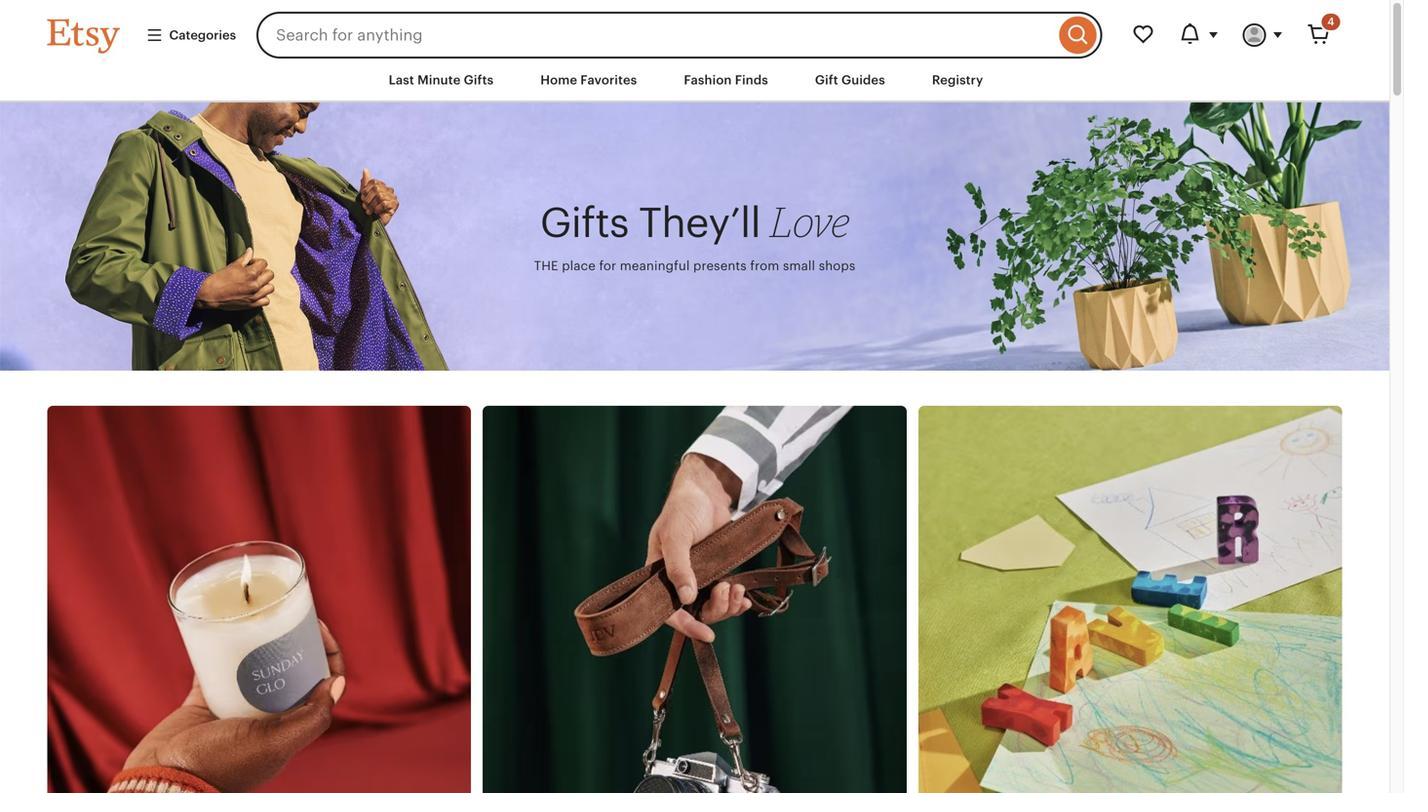 Task type: locate. For each thing, give the bounding box(es) containing it.
0 horizontal spatial gifts
[[464, 73, 494, 87]]

last minute gifts
[[389, 73, 494, 87]]

gifts right minute
[[464, 73, 494, 87]]

guides
[[842, 73, 886, 87]]

gifts up the 'place'
[[540, 200, 629, 246]]

gift guides
[[816, 73, 886, 87]]

gifts for him image
[[483, 406, 907, 793]]

gifts inside gifts they'll love
[[540, 200, 629, 246]]

none search field inside 'categories' banner
[[257, 12, 1103, 59]]

categories button
[[131, 17, 251, 53]]

None search field
[[257, 12, 1103, 59]]

presents
[[694, 259, 747, 273]]

0 vertical spatial gifts
[[464, 73, 494, 87]]

gifts
[[464, 73, 494, 87], [540, 200, 629, 246]]

1 vertical spatial gifts
[[540, 200, 629, 246]]

1 horizontal spatial gifts
[[540, 200, 629, 246]]

gifts for her image
[[47, 406, 471, 793]]

fashion
[[684, 73, 732, 87]]

fashion finds
[[684, 73, 769, 87]]

the place for meaningful presents from small shops
[[534, 259, 856, 273]]

gifts inside menu bar
[[464, 73, 494, 87]]

last
[[389, 73, 415, 87]]

4 link
[[1296, 12, 1343, 59]]

from
[[751, 259, 780, 273]]

menu bar
[[12, 59, 1378, 103]]



Task type: vqa. For each thing, say whether or not it's contained in the screenshot.
Item
no



Task type: describe. For each thing, give the bounding box(es) containing it.
shops
[[819, 259, 856, 273]]

finds
[[735, 73, 769, 87]]

home favorites link
[[526, 62, 652, 98]]

registry
[[933, 73, 984, 87]]

gifts they'll love
[[540, 197, 850, 247]]

gift
[[816, 73, 839, 87]]

minute
[[418, 73, 461, 87]]

home
[[541, 73, 578, 87]]

gifts for kids image
[[919, 406, 1343, 793]]

love
[[771, 197, 850, 247]]

4
[[1328, 16, 1335, 28]]

the
[[534, 259, 559, 273]]

for
[[599, 259, 617, 273]]

favorites
[[581, 73, 637, 87]]

they'll
[[639, 200, 761, 246]]

gift guides link
[[801, 62, 900, 98]]

fashion finds link
[[670, 62, 783, 98]]

place
[[562, 259, 596, 273]]

home favorites
[[541, 73, 637, 87]]

categories
[[169, 28, 236, 42]]

menu bar containing last minute gifts
[[12, 59, 1378, 103]]

meaningful
[[620, 259, 690, 273]]

small
[[783, 259, 816, 273]]

categories banner
[[12, 0, 1378, 59]]

last minute gifts link
[[374, 62, 509, 98]]

registry link
[[918, 62, 998, 98]]

Search for anything text field
[[257, 12, 1055, 59]]



